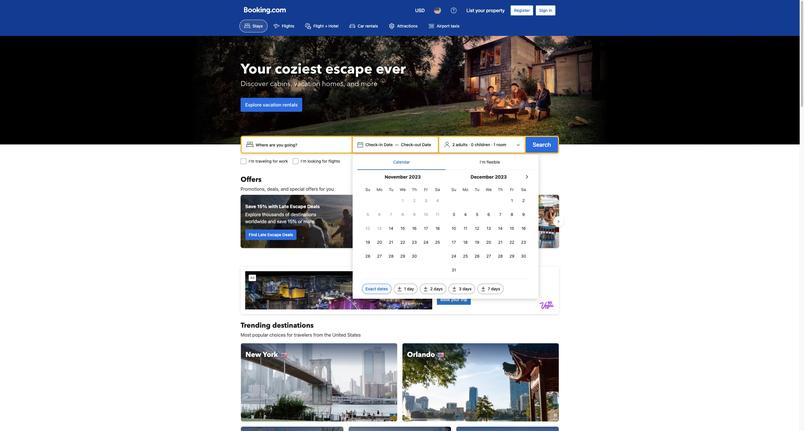 Task type: vqa. For each thing, say whether or not it's contained in the screenshot.


Task type: locate. For each thing, give the bounding box(es) containing it.
for inside offers promotions, deals, and special offers for you
[[320, 187, 325, 192]]

th
[[412, 187, 417, 192], [498, 187, 503, 192]]

1 horizontal spatial 12
[[476, 226, 480, 231]]

1 horizontal spatial 2023
[[495, 175, 507, 180]]

i'm left traveling
[[249, 159, 255, 164]]

0 horizontal spatial th
[[412, 187, 417, 192]]

trending
[[241, 321, 271, 331]]

vacation down the coziest
[[294, 79, 321, 89]]

4 right offering
[[465, 212, 467, 217]]

1 sa from the left
[[436, 187, 440, 192]]

4 for 4 checkbox
[[437, 198, 439, 203]]

1 horizontal spatial more
[[361, 79, 378, 89]]

0 vertical spatial deals
[[308, 204, 320, 209]]

12 for 12 november 2023 option
[[366, 226, 370, 231]]

25 for 25 checkbox
[[464, 254, 468, 259]]

25 right stay
[[436, 240, 441, 245]]

1 horizontal spatial days
[[463, 287, 472, 292]]

0 vertical spatial 15%
[[257, 204, 267, 209]]

1 horizontal spatial 9
[[523, 212, 525, 217]]

7 November 2023 checkbox
[[386, 208, 397, 221]]

1 horizontal spatial 23
[[522, 240, 527, 245]]

28 November 2023 checkbox
[[386, 250, 397, 263]]

30 November 2023 checkbox
[[409, 250, 421, 263]]

2 27 from the left
[[487, 254, 492, 259]]

2 vertical spatial 3
[[459, 287, 462, 292]]

11 left at at the right of the page
[[436, 212, 440, 217]]

hotel
[[329, 23, 339, 28]]

21 right 20 'option'
[[389, 240, 394, 245]]

i'm left flexible
[[480, 160, 486, 165]]

9 December 2023 checkbox
[[518, 208, 530, 221]]

22 inside checkbox
[[510, 240, 515, 245]]

2 19 from the left
[[475, 240, 480, 245]]

1 mo from the left
[[377, 187, 383, 192]]

1 horizontal spatial deals
[[308, 204, 320, 209]]

17 for 17 option
[[424, 226, 429, 231]]

monthly
[[407, 223, 424, 228]]

9 inside option
[[523, 212, 525, 217]]

6 right 5 checkbox
[[488, 212, 491, 217]]

destinations up or
[[291, 212, 317, 217]]

22 right the 21 december 2023 option
[[510, 240, 515, 245]]

25 right 24 option
[[464, 254, 468, 259]]

26 right 25 checkbox
[[475, 254, 480, 259]]

destinations
[[291, 212, 317, 217], [273, 321, 314, 331]]

16 for 16 option
[[522, 226, 526, 231]]

14 inside option
[[389, 226, 394, 231]]

20 inside 'option'
[[377, 240, 382, 245]]

offers
[[306, 187, 318, 192]]

16 for 16 november 2023 'option'
[[413, 226, 417, 231]]

1 8 from the left
[[402, 212, 404, 217]]

· right children
[[492, 142, 493, 147]]

10 for 10 november 2023 checkbox
[[424, 212, 429, 217]]

1 vertical spatial more
[[304, 219, 315, 224]]

deals down save
[[283, 232, 293, 237]]

14 for 14 checkbox
[[499, 226, 503, 231]]

1 check- from the left
[[366, 142, 380, 147]]

th down december 2023
[[498, 187, 503, 192]]

· left 0
[[469, 142, 470, 147]]

booking.com image
[[244, 7, 286, 14]]

i'm
[[249, 159, 255, 164], [480, 160, 486, 165]]

3 days from the left
[[492, 287, 501, 292]]

13 for 13 november 2023 checkbox
[[378, 226, 382, 231]]

17 up stay
[[424, 226, 429, 231]]

1 14 from the left
[[389, 226, 394, 231]]

work
[[279, 159, 288, 164]]

2 days from the left
[[463, 287, 472, 292]]

25 inside checkbox
[[436, 240, 441, 245]]

1 22 from the left
[[401, 240, 406, 245]]

1 vertical spatial 3
[[453, 212, 456, 217]]

19 inside option
[[475, 240, 480, 245]]

trending destinations most popular choices for travelers from the united states
[[241, 321, 361, 338]]

your inside "link"
[[476, 8, 486, 13]]

sa up 4 checkbox
[[436, 187, 440, 192]]

0 vertical spatial vacation
[[294, 79, 321, 89]]

1 vertical spatial deals
[[283, 232, 293, 237]]

11 inside 11 november 2023 checkbox
[[436, 212, 440, 217]]

13 inside checkbox
[[487, 226, 491, 231]]

date right out
[[423, 142, 432, 147]]

17 inside option
[[424, 226, 429, 231]]

region
[[236, 193, 564, 251]]

2 horizontal spatial days
[[492, 287, 501, 292]]

0 horizontal spatial 18
[[436, 226, 440, 231]]

5 left 6 november 2023 option
[[367, 212, 370, 217]]

23 November 2023 checkbox
[[409, 236, 421, 249]]

0 horizontal spatial 30
[[412, 254, 417, 259]]

we up 1 checkbox on the top of page
[[400, 187, 406, 192]]

29 right 28 november 2023 checkbox
[[401, 254, 406, 259]]

escape up or
[[290, 204, 307, 209]]

2 mo from the left
[[463, 187, 469, 192]]

30
[[412, 254, 417, 259], [522, 254, 527, 259]]

3 inside '3 november 2023' option
[[425, 198, 428, 203]]

main content
[[236, 175, 564, 432]]

30 for 30 december 2023 checkbox
[[522, 254, 527, 259]]

check- left —
[[366, 142, 380, 147]]

1 horizontal spatial rentals
[[366, 23, 378, 28]]

0 horizontal spatial find
[[249, 232, 257, 237]]

15 for 15 november 2023 checkbox
[[401, 226, 405, 231]]

28 right 27 november 2023 option
[[389, 254, 394, 259]]

your
[[476, 8, 486, 13], [419, 201, 429, 206]]

th for november 2023
[[412, 187, 417, 192]]

coziest
[[275, 60, 322, 79]]

1 horizontal spatial sa
[[522, 187, 527, 192]]

orlando
[[408, 350, 436, 360]]

0 horizontal spatial i'm
[[249, 159, 255, 164]]

0 horizontal spatial 28
[[389, 254, 394, 259]]

0 horizontal spatial escape
[[268, 232, 282, 237]]

destinations inside trending destinations most popular choices for travelers from the united states
[[273, 321, 314, 331]]

1 horizontal spatial 20
[[487, 240, 492, 245]]

2 15 from the left
[[510, 226, 515, 231]]

we for december
[[486, 187, 492, 192]]

9 inside checkbox
[[414, 212, 416, 217]]

su
[[366, 187, 371, 192], [452, 187, 457, 192]]

13 inside checkbox
[[378, 226, 382, 231]]

2 inside 2 option
[[523, 198, 525, 203]]

late
[[279, 204, 289, 209], [258, 232, 267, 237]]

date
[[384, 142, 393, 147], [423, 142, 432, 147]]

and down thousands
[[268, 219, 276, 224]]

21 November 2023 checkbox
[[386, 236, 397, 249]]

your
[[241, 60, 272, 79]]

7 inside option
[[500, 212, 502, 217]]

28 right 27 option
[[498, 254, 503, 259]]

15%
[[257, 204, 267, 209], [288, 219, 297, 224]]

1 vertical spatial explore
[[246, 212, 261, 217]]

15% left or
[[288, 219, 297, 224]]

2023
[[409, 175, 421, 180], [495, 175, 507, 180]]

0 horizontal spatial 7
[[390, 212, 393, 217]]

1 horizontal spatial 15
[[510, 226, 515, 231]]

su for december
[[452, 187, 457, 192]]

30 inside 30 december 2023 checkbox
[[522, 254, 527, 259]]

13 right 12 november 2023 option
[[378, 226, 382, 231]]

1 horizontal spatial 4
[[465, 212, 467, 217]]

28 December 2023 checkbox
[[495, 250, 507, 263]]

1 horizontal spatial and
[[281, 187, 289, 192]]

2 8 from the left
[[511, 212, 514, 217]]

1 horizontal spatial 17
[[452, 240, 456, 245]]

1 vertical spatial 4
[[465, 212, 467, 217]]

1 20 from the left
[[377, 240, 382, 245]]

22 December 2023 checkbox
[[507, 236, 518, 249]]

5 right long-
[[476, 212, 479, 217]]

0 horizontal spatial 13
[[378, 226, 382, 231]]

1 6 from the left
[[379, 212, 381, 217]]

20 inside checkbox
[[487, 240, 492, 245]]

1 horizontal spatial 6
[[488, 212, 491, 217]]

16 inside option
[[522, 226, 526, 231]]

1 29 from the left
[[401, 254, 406, 259]]

and down escape
[[347, 79, 359, 89]]

0 horizontal spatial rentals
[[283, 102, 298, 107]]

12 right 11 checkbox
[[476, 226, 480, 231]]

explore down discover
[[246, 102, 262, 107]]

late inside save 15% with late escape deals explore thousands of destinations worldwide and save 15% or more
[[279, 204, 289, 209]]

2 23 from the left
[[522, 240, 527, 245]]

your inside take your longest vacation yet browse properties offering long- term stays, many at reduced monthly rates.
[[419, 201, 429, 206]]

19 inside checkbox
[[366, 240, 370, 245]]

1 day
[[405, 287, 414, 292]]

15 right 14 option
[[401, 226, 405, 231]]

1 vertical spatial late
[[258, 232, 267, 237]]

7 right 6 checkbox
[[500, 212, 502, 217]]

1 horizontal spatial 19
[[475, 240, 480, 245]]

28 for 28 november 2023 checkbox
[[389, 254, 394, 259]]

i'm traveling for work
[[249, 159, 288, 164]]

su up 5 checkbox at left
[[366, 187, 371, 192]]

19 left 20 'option'
[[366, 240, 370, 245]]

1 16 from the left
[[413, 226, 417, 231]]

1 horizontal spatial 14
[[499, 226, 503, 231]]

1 horizontal spatial 13
[[487, 226, 491, 231]]

24 November 2023 checkbox
[[421, 236, 432, 249]]

1 left day
[[405, 287, 406, 292]]

1 vertical spatial 25
[[464, 254, 468, 259]]

28 inside checkbox
[[389, 254, 394, 259]]

6 December 2023 checkbox
[[483, 208, 495, 221]]

2 tu from the left
[[475, 187, 480, 192]]

1 vertical spatial 24
[[452, 254, 457, 259]]

15 right 14 checkbox
[[510, 226, 515, 231]]

escape
[[326, 60, 373, 79]]

0 horizontal spatial su
[[366, 187, 371, 192]]

0 horizontal spatial 27
[[378, 254, 382, 259]]

search button
[[526, 137, 559, 153]]

2 21 from the left
[[499, 240, 503, 245]]

0 horizontal spatial sa
[[436, 187, 440, 192]]

1 horizontal spatial 26
[[475, 254, 480, 259]]

10 December 2023 checkbox
[[449, 222, 460, 235]]

28 for 28 option
[[498, 254, 503, 259]]

find for explore thousands of destinations worldwide and save 15% or more
[[249, 232, 257, 237]]

4 up properties
[[437, 198, 439, 203]]

0 horizontal spatial 14
[[389, 226, 394, 231]]

1 · from the left
[[469, 142, 470, 147]]

6 right 5 checkbox at left
[[379, 212, 381, 217]]

1 horizontal spatial i'm
[[480, 160, 486, 165]]

22 inside 'checkbox'
[[401, 240, 406, 245]]

1 horizontal spatial grid
[[449, 184, 530, 277]]

6 November 2023 checkbox
[[374, 208, 386, 221]]

i'm inside button
[[480, 160, 486, 165]]

for left you
[[320, 187, 325, 192]]

flights
[[329, 159, 340, 164]]

2 12 from the left
[[476, 226, 480, 231]]

28 inside option
[[498, 254, 503, 259]]

2 explore from the top
[[246, 212, 261, 217]]

3 right at at the right of the page
[[453, 212, 456, 217]]

27 right 26 november 2023 checkbox
[[378, 254, 382, 259]]

mo for november
[[377, 187, 383, 192]]

vacation down cabins,
[[263, 102, 282, 107]]

0 horizontal spatial vacation
[[263, 102, 282, 107]]

14
[[389, 226, 394, 231], [499, 226, 503, 231]]

2 26 from the left
[[475, 254, 480, 259]]

0 horizontal spatial 29
[[401, 254, 406, 259]]

23 left a
[[412, 240, 417, 245]]

26 for 26 december 2023 checkbox
[[475, 254, 480, 259]]

30 inside 30 november 2023 option
[[412, 254, 417, 259]]

rentals inside car rentals "link"
[[366, 23, 378, 28]]

20 for 20 checkbox at the bottom of page
[[487, 240, 492, 245]]

18 down many
[[436, 226, 440, 231]]

2 5 from the left
[[476, 212, 479, 217]]

tab list containing calendar
[[358, 155, 535, 170]]

2 28 from the left
[[498, 254, 503, 259]]

1 we from the left
[[400, 187, 406, 192]]

3 inside 3 december 2023 "checkbox"
[[453, 212, 456, 217]]

adults
[[456, 142, 468, 147]]

more right or
[[304, 219, 315, 224]]

21 inside option
[[499, 240, 503, 245]]

and inside save 15% with late escape deals explore thousands of destinations worldwide and save 15% or more
[[268, 219, 276, 224]]

4 November 2023 checkbox
[[432, 195, 444, 207]]

21 inside checkbox
[[389, 240, 394, 245]]

8 November 2023 checkbox
[[397, 208, 409, 221]]

1 5 from the left
[[367, 212, 370, 217]]

1 19 from the left
[[366, 240, 370, 245]]

16 inside 'option'
[[413, 226, 417, 231]]

save 15% with late escape deals explore thousands of destinations worldwide and save 15% or more
[[246, 204, 320, 224]]

2 su from the left
[[452, 187, 457, 192]]

for left flights
[[323, 159, 328, 164]]

date left —
[[384, 142, 393, 147]]

2 inside 2 adults · 0 children · 1 room button
[[453, 142, 455, 147]]

a
[[420, 236, 422, 241]]

sa up 2 option
[[522, 187, 527, 192]]

sign
[[540, 8, 548, 13]]

check-in date — check-out date
[[366, 142, 432, 147]]

22 November 2023 checkbox
[[397, 236, 409, 249]]

0 horizontal spatial 21
[[389, 240, 394, 245]]

2 29 from the left
[[510, 254, 515, 259]]

25
[[436, 240, 441, 245], [464, 254, 468, 259]]

11 November 2023 checkbox
[[432, 208, 444, 221]]

15 November 2023 checkbox
[[397, 222, 409, 235]]

rentals down cabins,
[[283, 102, 298, 107]]

your right take
[[419, 201, 429, 206]]

24 December 2023 checkbox
[[449, 250, 460, 263]]

escape inside save 15% with late escape deals explore thousands of destinations worldwide and save 15% or more
[[290, 204, 307, 209]]

1 horizontal spatial 16
[[522, 226, 526, 231]]

0 horizontal spatial grid
[[362, 184, 444, 263]]

0 horizontal spatial 12
[[366, 226, 370, 231]]

airport taxis
[[437, 23, 460, 28]]

2 6 from the left
[[488, 212, 491, 217]]

2 grid from the left
[[449, 184, 530, 277]]

1 horizontal spatial find
[[411, 236, 419, 241]]

su up offering
[[452, 187, 457, 192]]

0 horizontal spatial 5
[[367, 212, 370, 217]]

1 horizontal spatial 30
[[522, 254, 527, 259]]

6 inside checkbox
[[488, 212, 491, 217]]

2 vertical spatial and
[[268, 219, 276, 224]]

we
[[400, 187, 406, 192], [486, 187, 492, 192]]

reduced
[[450, 216, 467, 221]]

travelers
[[294, 333, 312, 338]]

2 9 from the left
[[523, 212, 525, 217]]

7 inside checkbox
[[390, 212, 393, 217]]

new york
[[246, 350, 278, 360]]

17 inside checkbox
[[452, 240, 456, 245]]

2 check- from the left
[[401, 142, 415, 147]]

1 vertical spatial 17
[[452, 240, 456, 245]]

1 13 from the left
[[378, 226, 382, 231]]

1 26 from the left
[[366, 254, 371, 259]]

1 horizontal spatial 28
[[498, 254, 503, 259]]

3
[[425, 198, 428, 203], [453, 212, 456, 217], [459, 287, 462, 292]]

0 horizontal spatial more
[[304, 219, 315, 224]]

2 December 2023 checkbox
[[518, 195, 530, 207]]

15% left 'with'
[[257, 204, 267, 209]]

8 left 'term'
[[402, 212, 404, 217]]

escape
[[290, 204, 307, 209], [268, 232, 282, 237]]

children
[[475, 142, 491, 147]]

york
[[263, 350, 278, 360]]

14 inside checkbox
[[499, 226, 503, 231]]

for right choices
[[287, 333, 293, 338]]

vacation inside take your longest vacation yet browse properties offering long- term stays, many at reduced monthly rates.
[[448, 201, 467, 206]]

1 2023 from the left
[[409, 175, 421, 180]]

0 horizontal spatial 8
[[402, 212, 404, 217]]

7 left "8 november 2023" checkbox
[[390, 212, 393, 217]]

1 vertical spatial rentals
[[283, 102, 298, 107]]

grid
[[362, 184, 444, 263], [449, 184, 530, 277]]

and inside the your coziest escape ever discover cabins, vacation homes, and more
[[347, 79, 359, 89]]

explore up worldwide
[[246, 212, 261, 217]]

0 vertical spatial 25
[[436, 240, 441, 245]]

in left —
[[380, 142, 383, 147]]

10
[[424, 212, 429, 217], [452, 226, 457, 231]]

14 December 2023 checkbox
[[495, 222, 507, 235]]

more inside save 15% with late escape deals explore thousands of destinations worldwide and save 15% or more
[[304, 219, 315, 224]]

16 right 15 checkbox
[[522, 226, 526, 231]]

2 adults · 0 children · 1 room
[[453, 142, 507, 147]]

late down worldwide
[[258, 232, 267, 237]]

9 November 2023 checkbox
[[409, 208, 421, 221]]

0 horizontal spatial in
[[380, 142, 383, 147]]

2 horizontal spatial vacation
[[448, 201, 467, 206]]

sa for december 2023
[[522, 187, 527, 192]]

1 grid from the left
[[362, 184, 444, 263]]

4 for 4 december 2023 checkbox
[[465, 212, 467, 217]]

tab list
[[358, 155, 535, 170]]

9 for 9 checkbox
[[414, 212, 416, 217]]

0 horizontal spatial and
[[268, 219, 276, 224]]

29 right 28 option
[[510, 254, 515, 259]]

worldwide
[[246, 219, 267, 224]]

room
[[497, 142, 507, 147]]

and right deals,
[[281, 187, 289, 192]]

2 13 from the left
[[487, 226, 491, 231]]

19 for 19 option
[[475, 240, 480, 245]]

0 horizontal spatial 9
[[414, 212, 416, 217]]

3 down 31 checkbox at the right
[[459, 287, 462, 292]]

sign in
[[540, 8, 553, 13]]

1 November 2023 checkbox
[[397, 195, 409, 207]]

your for property
[[476, 8, 486, 13]]

27 inside option
[[378, 254, 382, 259]]

4 inside 4 checkbox
[[437, 198, 439, 203]]

1 vertical spatial 15%
[[288, 219, 297, 224]]

th up the 2 november 2023 option
[[412, 187, 417, 192]]

deals down offers
[[308, 204, 320, 209]]

2023 down flexible
[[495, 175, 507, 180]]

19 for 19 november 2023 checkbox
[[366, 240, 370, 245]]

17 for 17 checkbox
[[452, 240, 456, 245]]

25 inside checkbox
[[464, 254, 468, 259]]

3 for '3 november 2023' option
[[425, 198, 428, 203]]

1 horizontal spatial date
[[423, 142, 432, 147]]

2 sa from the left
[[522, 187, 527, 192]]

usd button
[[412, 3, 429, 17]]

0 horizontal spatial days
[[434, 287, 443, 292]]

1 21 from the left
[[389, 240, 394, 245]]

6
[[379, 212, 381, 217], [488, 212, 491, 217]]

1 30 from the left
[[412, 254, 417, 259]]

6 inside option
[[379, 212, 381, 217]]

8 for 8 december 2023 checkbox
[[511, 212, 514, 217]]

cabins,
[[270, 79, 292, 89]]

4 inside 4 december 2023 checkbox
[[465, 212, 467, 217]]

10 down reduced at the right of the page
[[452, 226, 457, 231]]

11
[[436, 212, 440, 217], [464, 226, 468, 231]]

1 28 from the left
[[389, 254, 394, 259]]

0 horizontal spatial 17
[[424, 226, 429, 231]]

8 right 7 option
[[511, 212, 514, 217]]

2 fr from the left
[[511, 187, 514, 192]]

0 horizontal spatial 15
[[401, 226, 405, 231]]

1 9 from the left
[[414, 212, 416, 217]]

2 30 from the left
[[522, 254, 527, 259]]

1 horizontal spatial check-
[[401, 142, 415, 147]]

list your property link
[[464, 3, 509, 17]]

11 right 10 december 2023 checkbox
[[464, 226, 468, 231]]

18 for 18 option
[[464, 240, 468, 245]]

0 horizontal spatial tu
[[389, 187, 394, 192]]

1 horizontal spatial 29
[[510, 254, 515, 259]]

find for browse properties offering long- term stays, many at reduced monthly rates.
[[411, 236, 419, 241]]

27 for 27 option
[[487, 254, 492, 259]]

2023 right november
[[409, 175, 421, 180]]

mo up 6 november 2023 option
[[377, 187, 383, 192]]

tu down november
[[389, 187, 394, 192]]

+
[[325, 23, 328, 28]]

23 right 22 checkbox
[[522, 240, 527, 245]]

11 for 11 checkbox
[[464, 226, 468, 231]]

1 12 from the left
[[366, 226, 370, 231]]

1 th from the left
[[412, 187, 417, 192]]

1 explore from the top
[[246, 102, 262, 107]]

2 right 1 december 2023 checkbox
[[523, 198, 525, 203]]

your coziest escape ever discover cabins, vacation homes, and more
[[241, 60, 406, 89]]

0 horizontal spatial 26
[[366, 254, 371, 259]]

3 days
[[459, 287, 472, 292]]

2 inside the 2 november 2023 option
[[414, 198, 416, 203]]

2 22 from the left
[[510, 240, 515, 245]]

find a stay link
[[407, 233, 435, 244]]

0 horizontal spatial 3
[[425, 198, 428, 203]]

more down escape
[[361, 79, 378, 89]]

1 27 from the left
[[378, 254, 382, 259]]

8 December 2023 checkbox
[[507, 208, 518, 221]]

in right sign
[[549, 8, 553, 13]]

20 December 2023 checkbox
[[483, 236, 495, 249]]

7 right 3 days
[[488, 287, 491, 292]]

your for longest
[[419, 201, 429, 206]]

2023 for december 2023
[[495, 175, 507, 180]]

2 16 from the left
[[522, 226, 526, 231]]

rentals inside explore vacation rentals link
[[283, 102, 298, 107]]

18
[[436, 226, 440, 231], [464, 240, 468, 245]]

0 horizontal spatial 10
[[424, 212, 429, 217]]

0 vertical spatial and
[[347, 79, 359, 89]]

20 November 2023 checkbox
[[374, 236, 386, 249]]

2 20 from the left
[[487, 240, 492, 245]]

2 horizontal spatial and
[[347, 79, 359, 89]]

19
[[366, 240, 370, 245], [475, 240, 480, 245]]

·
[[469, 142, 470, 147], [492, 142, 493, 147]]

2 th from the left
[[498, 187, 503, 192]]

i'm flexible button
[[446, 155, 535, 170]]

advertisement region
[[241, 267, 560, 315]]

day
[[408, 287, 414, 292]]

1 horizontal spatial your
[[476, 8, 486, 13]]

24 inside checkbox
[[424, 240, 429, 245]]

we down december 2023
[[486, 187, 492, 192]]

10 left many
[[424, 212, 429, 217]]

25 for '25' checkbox
[[436, 240, 441, 245]]

0 vertical spatial 10
[[424, 212, 429, 217]]

1 vertical spatial your
[[419, 201, 429, 206]]

13 left 14 checkbox
[[487, 226, 491, 231]]

in
[[549, 8, 553, 13], [380, 142, 383, 147]]

1 horizontal spatial fr
[[511, 187, 514, 192]]

25 December 2023 checkbox
[[460, 250, 472, 263]]

mo up yet
[[463, 187, 469, 192]]

27 December 2023 checkbox
[[483, 250, 495, 263]]

destinations up 'travelers' at the bottom of page
[[273, 321, 314, 331]]

explore inside save 15% with late escape deals explore thousands of destinations worldwide and save 15% or more
[[246, 212, 261, 217]]

0 vertical spatial rentals
[[366, 23, 378, 28]]

progress bar
[[397, 253, 404, 255]]

3 December 2023 checkbox
[[449, 208, 460, 221]]

9 right 8 december 2023 checkbox
[[523, 212, 525, 217]]

browse
[[407, 209, 423, 214]]

11 inside 11 checkbox
[[464, 226, 468, 231]]

1 su from the left
[[366, 187, 371, 192]]

airport
[[437, 23, 450, 28]]

0 horizontal spatial 19
[[366, 240, 370, 245]]

2 we from the left
[[486, 187, 492, 192]]

26 left 27 november 2023 option
[[366, 254, 371, 259]]

20 for 20 'option'
[[377, 240, 382, 245]]

check- right —
[[401, 142, 415, 147]]

car rentals
[[358, 23, 378, 28]]

progress bar inside main content
[[397, 253, 404, 255]]

escape down save
[[268, 232, 282, 237]]

19 November 2023 checkbox
[[362, 236, 374, 249]]

0 horizontal spatial fr
[[425, 187, 428, 192]]

26 December 2023 checkbox
[[472, 250, 483, 263]]

1 vertical spatial destinations
[[273, 321, 314, 331]]

find late escape deals link
[[246, 230, 297, 240]]

in for check-
[[380, 142, 383, 147]]

1 23 from the left
[[412, 240, 417, 245]]

1 horizontal spatial 15%
[[288, 219, 297, 224]]

1 horizontal spatial 7
[[488, 287, 491, 292]]

flight
[[314, 23, 324, 28]]

rentals right car
[[366, 23, 378, 28]]

24 left 25 checkbox
[[452, 254, 457, 259]]

0 horizontal spatial 16
[[413, 226, 417, 231]]

0 vertical spatial your
[[476, 8, 486, 13]]

exact
[[366, 287, 377, 292]]

term
[[407, 216, 417, 221]]

offers
[[241, 175, 262, 185]]

27 inside option
[[487, 254, 492, 259]]

vacation up offering
[[448, 201, 467, 206]]

24 inside option
[[452, 254, 457, 259]]

deals inside save 15% with late escape deals explore thousands of destinations worldwide and save 15% or more
[[308, 204, 320, 209]]

fr up '3 november 2023' option
[[425, 187, 428, 192]]

20
[[377, 240, 382, 245], [487, 240, 492, 245]]

2 14 from the left
[[499, 226, 503, 231]]

1 15 from the left
[[401, 226, 405, 231]]

1 horizontal spatial 25
[[464, 254, 468, 259]]

ever
[[376, 60, 406, 79]]

2 November 2023 checkbox
[[409, 195, 421, 207]]

2 2023 from the left
[[495, 175, 507, 180]]

14 left 15 november 2023 checkbox
[[389, 226, 394, 231]]

1 tu from the left
[[389, 187, 394, 192]]

tu down december
[[475, 187, 480, 192]]

7
[[390, 212, 393, 217], [500, 212, 502, 217], [488, 287, 491, 292]]

1 left room on the right
[[494, 142, 496, 147]]

18 right 17 checkbox
[[464, 240, 468, 245]]

0 horizontal spatial 2023
[[409, 175, 421, 180]]

taxis
[[451, 23, 460, 28]]

29 November 2023 checkbox
[[397, 250, 409, 263]]

sa
[[436, 187, 440, 192], [522, 187, 527, 192]]

1 days from the left
[[434, 287, 443, 292]]

1 horizontal spatial 5
[[476, 212, 479, 217]]

su for november
[[366, 187, 371, 192]]

28
[[389, 254, 394, 259], [498, 254, 503, 259]]

mo
[[377, 187, 383, 192], [463, 187, 469, 192]]

0 vertical spatial 4
[[437, 198, 439, 203]]

1 horizontal spatial late
[[279, 204, 289, 209]]

0 vertical spatial 24
[[424, 240, 429, 245]]

your right list
[[476, 8, 486, 13]]

1 fr from the left
[[425, 187, 428, 192]]



Task type: describe. For each thing, give the bounding box(es) containing it.
new
[[246, 350, 262, 360]]

offering
[[447, 209, 463, 214]]

2 horizontal spatial 3
[[459, 287, 462, 292]]

1 inside button
[[494, 142, 496, 147]]

i'm flexible
[[480, 160, 501, 165]]

register link
[[511, 5, 534, 16]]

Where are you going? field
[[254, 140, 350, 150]]

take
[[407, 201, 418, 206]]

0 horizontal spatial 15%
[[257, 204, 267, 209]]

5 for 5 checkbox at left
[[367, 212, 370, 217]]

2 · from the left
[[492, 142, 493, 147]]

days for 3 days
[[463, 287, 472, 292]]

from
[[314, 333, 323, 338]]

homes,
[[322, 79, 345, 89]]

i'm for i'm traveling for work
[[249, 159, 255, 164]]

november
[[385, 175, 408, 180]]

deals,
[[267, 187, 280, 192]]

orlando link
[[403, 344, 560, 422]]

take your longest vacation yet browse properties offering long- term stays, many at reduced monthly rates.
[[407, 201, 475, 228]]

grid for november
[[362, 184, 444, 263]]

popular
[[253, 333, 269, 338]]

7 days
[[488, 287, 501, 292]]

14 for 14 option
[[389, 226, 394, 231]]

fr for november 2023
[[425, 187, 428, 192]]

register
[[515, 8, 531, 13]]

31
[[452, 268, 457, 273]]

group of friends hiking in the mountains on a sunny day image
[[241, 195, 398, 248]]

4 December 2023 checkbox
[[460, 208, 472, 221]]

15 December 2023 checkbox
[[507, 222, 518, 235]]

30 for 30 november 2023 option
[[412, 254, 417, 259]]

9 for 9 december 2023 option
[[523, 212, 525, 217]]

23 for 23 option
[[522, 240, 527, 245]]

in for sign
[[549, 8, 553, 13]]

3 for 3 december 2023 "checkbox"
[[453, 212, 456, 217]]

15 for 15 checkbox
[[510, 226, 515, 231]]

5 November 2023 checkbox
[[362, 208, 374, 221]]

for inside trending destinations most popular choices for travelers from the united states
[[287, 333, 293, 338]]

for left work
[[273, 159, 278, 164]]

18 for the "18" option
[[436, 226, 440, 231]]

6 for 6 checkbox
[[488, 212, 491, 217]]

check-in date button
[[364, 140, 396, 150]]

usd
[[416, 8, 425, 13]]

looking
[[308, 159, 321, 164]]

sa for november 2023
[[436, 187, 440, 192]]

1 left take
[[402, 198, 404, 203]]

24 for 24 option
[[452, 254, 457, 259]]

12 November 2023 checkbox
[[362, 222, 374, 235]]

of
[[286, 212, 290, 217]]

1 left 2 option
[[512, 198, 513, 203]]

airport taxis link
[[424, 20, 465, 32]]

with
[[269, 204, 278, 209]]

fr for december 2023
[[511, 187, 514, 192]]

3 November 2023 checkbox
[[421, 195, 432, 207]]

states
[[348, 333, 361, 338]]

explore vacation rentals
[[246, 102, 298, 107]]

attractions link
[[385, 20, 423, 32]]

december 2023
[[471, 175, 507, 180]]

13 November 2023 checkbox
[[374, 222, 386, 235]]

calendar button
[[358, 155, 446, 170]]

25 November 2023 checkbox
[[432, 236, 444, 249]]

november 2023
[[385, 175, 421, 180]]

rates.
[[425, 223, 437, 228]]

16 November 2023 checkbox
[[409, 222, 421, 235]]

12 December 2023 checkbox
[[472, 222, 483, 235]]

23 December 2023 checkbox
[[518, 236, 530, 249]]

exact dates
[[366, 287, 388, 292]]

many
[[432, 216, 443, 221]]

18 December 2023 checkbox
[[460, 236, 472, 249]]

10 for 10 december 2023 checkbox
[[452, 226, 457, 231]]

vacation inside the your coziest escape ever discover cabins, vacation homes, and more
[[294, 79, 321, 89]]

flights
[[282, 23, 295, 28]]

explore vacation rentals link
[[241, 98, 303, 112]]

take your longest vacation yet image
[[508, 195, 560, 248]]

5 for 5 checkbox
[[476, 212, 479, 217]]

29 December 2023 checkbox
[[507, 250, 518, 263]]

7 December 2023 checkbox
[[495, 208, 507, 221]]

days for 2 days
[[434, 287, 443, 292]]

grid for december
[[449, 184, 530, 277]]

long-
[[464, 209, 475, 214]]

calendar
[[394, 160, 410, 165]]

the
[[325, 333, 331, 338]]

promotions,
[[241, 187, 266, 192]]

30 December 2023 checkbox
[[518, 250, 530, 263]]

traveling
[[256, 159, 272, 164]]

27 November 2023 checkbox
[[374, 250, 386, 263]]

13 for 13 december 2023 checkbox
[[487, 226, 491, 231]]

property
[[487, 8, 505, 13]]

special
[[290, 187, 305, 192]]

21 for the 21 december 2023 option
[[499, 240, 503, 245]]

car rentals link
[[345, 20, 383, 32]]

1 date from the left
[[384, 142, 393, 147]]

and inside offers promotions, deals, and special offers for you
[[281, 187, 289, 192]]

17 November 2023 checkbox
[[421, 222, 432, 235]]

22 for 22 checkbox
[[510, 240, 515, 245]]

yet
[[468, 201, 475, 206]]

21 December 2023 checkbox
[[495, 236, 507, 249]]

longest
[[430, 201, 447, 206]]

10 November 2023 checkbox
[[421, 208, 432, 221]]

destinations inside save 15% with late escape deals explore thousands of destinations worldwide and save 15% or more
[[291, 212, 317, 217]]

or
[[298, 219, 303, 224]]

26 November 2023 checkbox
[[362, 250, 374, 263]]

16 December 2023 checkbox
[[518, 222, 530, 235]]

flexible
[[487, 160, 501, 165]]

more inside the your coziest escape ever discover cabins, vacation homes, and more
[[361, 79, 378, 89]]

united
[[333, 333, 347, 338]]

th for december 2023
[[498, 187, 503, 192]]

7 for 7 option
[[500, 212, 502, 217]]

1 vertical spatial vacation
[[263, 102, 282, 107]]

we for november
[[400, 187, 406, 192]]

26 for 26 november 2023 checkbox
[[366, 254, 371, 259]]

i'm for i'm flexible
[[480, 160, 486, 165]]

stays
[[253, 23, 263, 28]]

car
[[358, 23, 365, 28]]

tu for december
[[475, 187, 480, 192]]

6 for 6 november 2023 option
[[379, 212, 381, 217]]

december
[[471, 175, 494, 180]]

24 for 24 november 2023 checkbox
[[424, 240, 429, 245]]

search
[[533, 141, 552, 148]]

0
[[472, 142, 474, 147]]

5 December 2023 checkbox
[[472, 208, 483, 221]]

choices
[[270, 333, 286, 338]]

thousands
[[262, 212, 284, 217]]

flight + hotel link
[[301, 20, 344, 32]]

2023 for november 2023
[[409, 175, 421, 180]]

flight + hotel
[[314, 23, 339, 28]]

2 date from the left
[[423, 142, 432, 147]]

14 November 2023 checkbox
[[386, 222, 397, 235]]

you
[[327, 187, 334, 192]]

17 December 2023 checkbox
[[449, 236, 460, 249]]

flights link
[[269, 20, 300, 32]]

tu for november
[[389, 187, 394, 192]]

8 for "8 november 2023" checkbox
[[402, 212, 404, 217]]

19 December 2023 checkbox
[[472, 236, 483, 249]]

1 December 2023 checkbox
[[507, 195, 518, 207]]

31 December 2023 checkbox
[[449, 264, 460, 277]]

12 for 12 option
[[476, 226, 480, 231]]

22 for the 22 'checkbox'
[[401, 240, 406, 245]]

at
[[444, 216, 448, 221]]

most
[[241, 333, 251, 338]]

properties
[[424, 209, 446, 214]]

18 November 2023 checkbox
[[432, 222, 444, 235]]

region containing take your longest vacation yet
[[236, 193, 564, 251]]

stays link
[[240, 20, 268, 32]]

23 for 23 november 2023 option
[[412, 240, 417, 245]]

27 for 27 november 2023 option
[[378, 254, 382, 259]]

new york link
[[241, 344, 398, 422]]

11 December 2023 checkbox
[[460, 222, 472, 235]]

21 for 21 checkbox
[[389, 240, 394, 245]]

2 days
[[431, 287, 443, 292]]

find a stay
[[411, 236, 431, 241]]

mo for december
[[463, 187, 469, 192]]

11 for 11 november 2023 checkbox
[[436, 212, 440, 217]]

check-out date button
[[399, 140, 434, 150]]

dates
[[378, 287, 388, 292]]

days for 7 days
[[492, 287, 501, 292]]

2 right day
[[431, 287, 433, 292]]

7 for "7" checkbox
[[390, 212, 393, 217]]

13 December 2023 checkbox
[[483, 222, 495, 235]]

save
[[277, 219, 287, 224]]

main content containing offers
[[236, 175, 564, 432]]

save
[[246, 204, 256, 209]]

—
[[396, 142, 399, 147]]

find late escape deals
[[249, 232, 293, 237]]



